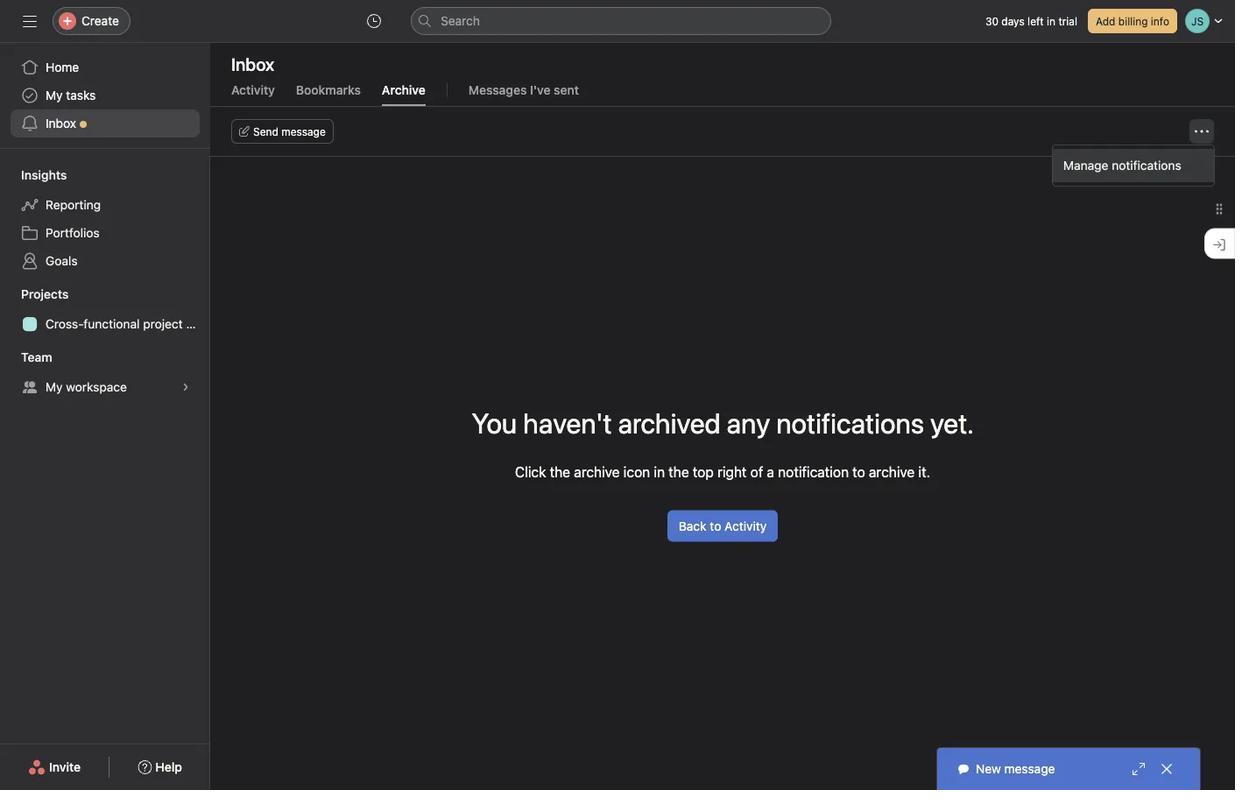 Task type: vqa. For each thing, say whether or not it's contained in the screenshot.
Dismiss image
no



Task type: describe. For each thing, give the bounding box(es) containing it.
search button
[[411, 7, 831, 35]]

home
[[46, 60, 79, 74]]

manage notifications
[[1063, 158, 1181, 173]]

0 vertical spatial to
[[853, 463, 865, 480]]

cross-
[[46, 317, 84, 331]]

back to activity button
[[667, 510, 778, 542]]

goals link
[[11, 247, 200, 275]]

portfolios link
[[11, 219, 200, 247]]

to inside back to activity button
[[710, 519, 721, 533]]

notification
[[778, 463, 849, 480]]

see details, my workspace image
[[180, 382, 191, 392]]

inbox inside global element
[[46, 116, 76, 131]]

right
[[717, 463, 747, 480]]

inbox link
[[11, 109, 200, 138]]

cross-functional project plan link
[[11, 310, 210, 338]]

message
[[281, 125, 326, 138]]

archived
[[618, 406, 721, 439]]

workspace
[[66, 380, 127, 394]]

30
[[985, 15, 999, 27]]

manage notifications menu item
[[1053, 149, 1214, 182]]

project
[[143, 317, 183, 331]]

create
[[81, 14, 119, 28]]

insights
[[21, 168, 67, 182]]

of
[[750, 463, 763, 480]]

1 the from the left
[[550, 463, 570, 480]]

a
[[767, 463, 774, 480]]

my workspace link
[[11, 373, 200, 401]]

tasks
[[66, 88, 96, 102]]

close image
[[1160, 762, 1174, 776]]

my for my tasks
[[46, 88, 63, 102]]

notifications yet.
[[776, 406, 974, 439]]

cross-functional project plan
[[46, 317, 210, 331]]

my tasks link
[[11, 81, 200, 109]]

search list box
[[411, 7, 831, 35]]

activity link
[[231, 83, 275, 106]]

projects element
[[0, 279, 210, 342]]

archive
[[382, 83, 425, 97]]

reporting link
[[11, 191, 200, 219]]

0 horizontal spatial activity
[[231, 83, 275, 97]]

1 archive from the left
[[574, 463, 620, 480]]

projects
[[21, 287, 69, 301]]

notifications
[[1112, 158, 1181, 173]]

send
[[253, 125, 278, 138]]

info
[[1151, 15, 1169, 27]]

global element
[[0, 43, 210, 148]]

add
[[1096, 15, 1115, 27]]

back
[[679, 519, 707, 533]]

help
[[155, 760, 182, 774]]

search
[[441, 14, 480, 28]]

insights element
[[0, 159, 210, 279]]



Task type: locate. For each thing, give the bounding box(es) containing it.
manage
[[1063, 158, 1108, 173]]

1 vertical spatial inbox
[[46, 116, 76, 131]]

you
[[472, 406, 517, 439]]

the left top in the bottom of the page
[[669, 463, 689, 480]]

my left tasks
[[46, 88, 63, 102]]

0 horizontal spatial in
[[654, 463, 665, 480]]

1 horizontal spatial to
[[853, 463, 865, 480]]

haven't
[[523, 406, 612, 439]]

bookmarks
[[296, 83, 361, 97]]

archive
[[574, 463, 620, 480], [869, 463, 915, 480]]

the
[[550, 463, 570, 480], [669, 463, 689, 480]]

messages
[[468, 83, 527, 97]]

send message button
[[231, 119, 334, 144]]

2 archive from the left
[[869, 463, 915, 480]]

help button
[[126, 752, 194, 783]]

in right icon
[[654, 463, 665, 480]]

to
[[853, 463, 865, 480], [710, 519, 721, 533]]

back to activity
[[679, 519, 767, 533]]

0 vertical spatial activity
[[231, 83, 275, 97]]

i've
[[530, 83, 551, 97]]

0 horizontal spatial inbox
[[46, 116, 76, 131]]

trial
[[1058, 15, 1077, 27]]

my inside the teams "element"
[[46, 380, 63, 394]]

insights button
[[0, 166, 67, 184]]

portfolios
[[46, 226, 100, 240]]

my
[[46, 88, 63, 102], [46, 380, 63, 394]]

sent
[[554, 83, 579, 97]]

activity right back at the right bottom of page
[[724, 519, 767, 533]]

click the archive icon in the top right of a notification to archive it.
[[515, 463, 930, 480]]

to right back at the right bottom of page
[[710, 519, 721, 533]]

expand new message image
[[1132, 762, 1146, 776]]

1 vertical spatial in
[[654, 463, 665, 480]]

inbox up activity link on the top left of the page
[[231, 53, 274, 74]]

1 vertical spatial to
[[710, 519, 721, 533]]

archive left icon
[[574, 463, 620, 480]]

in
[[1047, 15, 1056, 27], [654, 463, 665, 480]]

more actions image
[[1195, 124, 1209, 138]]

create button
[[53, 7, 130, 35]]

add billing info
[[1096, 15, 1169, 27]]

team button
[[0, 349, 52, 366]]

the right click at the left
[[550, 463, 570, 480]]

goals
[[46, 254, 78, 268]]

0 horizontal spatial to
[[710, 519, 721, 533]]

2 the from the left
[[669, 463, 689, 480]]

teams element
[[0, 342, 210, 405]]

activity inside button
[[724, 519, 767, 533]]

1 horizontal spatial the
[[669, 463, 689, 480]]

to right notification
[[853, 463, 865, 480]]

0 horizontal spatial archive
[[574, 463, 620, 480]]

new message
[[976, 762, 1055, 776]]

30 days left in trial
[[985, 15, 1077, 27]]

my workspace
[[46, 380, 127, 394]]

0 horizontal spatial the
[[550, 463, 570, 480]]

team
[[21, 350, 52, 364]]

days
[[1001, 15, 1025, 27]]

activity up send
[[231, 83, 275, 97]]

my down team
[[46, 380, 63, 394]]

1 horizontal spatial inbox
[[231, 53, 274, 74]]

bookmarks link
[[296, 83, 361, 106]]

2 my from the top
[[46, 380, 63, 394]]

archive link
[[382, 83, 425, 106]]

hide sidebar image
[[23, 14, 37, 28]]

activity
[[231, 83, 275, 97], [724, 519, 767, 533]]

in right left
[[1047, 15, 1056, 27]]

1 vertical spatial my
[[46, 380, 63, 394]]

my inside global element
[[46, 88, 63, 102]]

my for my workspace
[[46, 380, 63, 394]]

messages i've sent
[[468, 83, 579, 97]]

click
[[515, 463, 546, 480]]

reporting
[[46, 198, 101, 212]]

messages i've sent link
[[468, 83, 579, 106]]

1 my from the top
[[46, 88, 63, 102]]

home link
[[11, 53, 200, 81]]

1 horizontal spatial archive
[[869, 463, 915, 480]]

inbox
[[231, 53, 274, 74], [46, 116, 76, 131]]

functional
[[84, 317, 140, 331]]

invite
[[49, 760, 81, 774]]

add billing info button
[[1088, 9, 1177, 33]]

top
[[693, 463, 714, 480]]

send message
[[253, 125, 326, 138]]

invite button
[[17, 752, 92, 783]]

left
[[1028, 15, 1044, 27]]

0 vertical spatial my
[[46, 88, 63, 102]]

you haven't archived any notifications yet.
[[472, 406, 974, 439]]

billing
[[1118, 15, 1148, 27]]

inbox down my tasks on the left top of the page
[[46, 116, 76, 131]]

history image
[[367, 14, 381, 28]]

0 vertical spatial in
[[1047, 15, 1056, 27]]

1 vertical spatial activity
[[724, 519, 767, 533]]

1 horizontal spatial in
[[1047, 15, 1056, 27]]

archive left it.
[[869, 463, 915, 480]]

projects button
[[0, 286, 69, 303]]

icon
[[623, 463, 650, 480]]

any
[[727, 406, 770, 439]]

my tasks
[[46, 88, 96, 102]]

plan
[[186, 317, 210, 331]]

1 horizontal spatial activity
[[724, 519, 767, 533]]

0 vertical spatial inbox
[[231, 53, 274, 74]]

it.
[[918, 463, 930, 480]]



